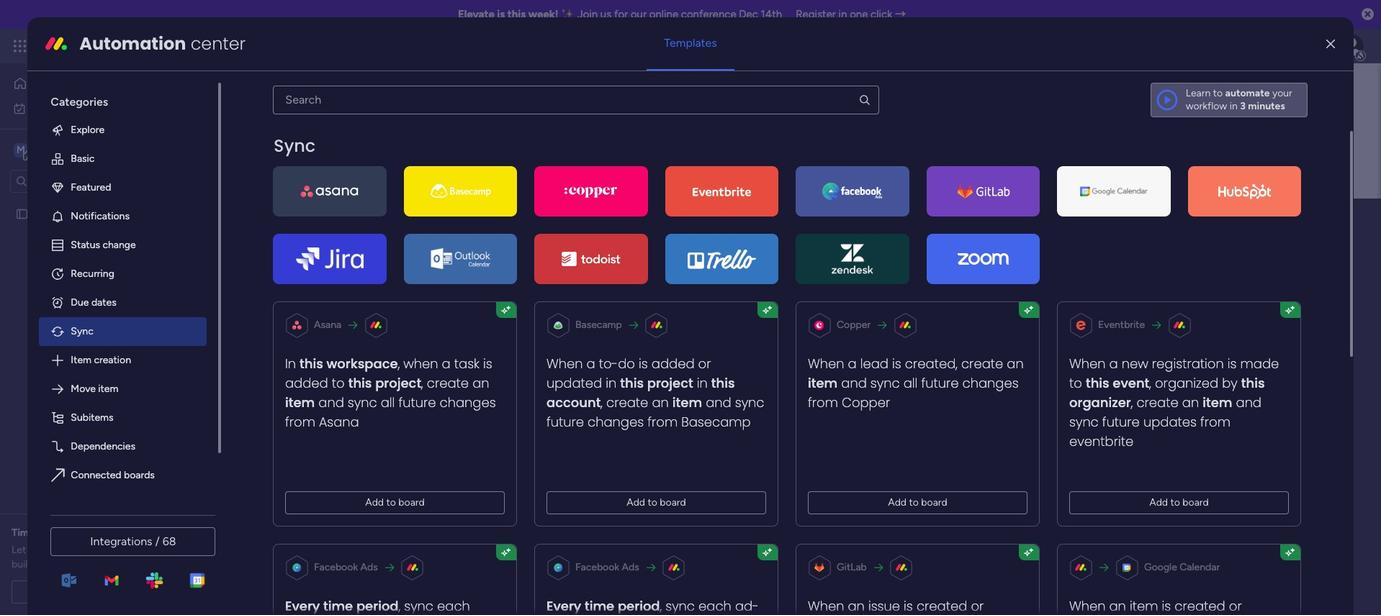 Task type: locate. For each thing, give the bounding box(es) containing it.
monday work management
[[64, 37, 224, 54]]

, create an item for changes
[[601, 394, 702, 412]]

1 horizontal spatial work
[[116, 37, 142, 54]]

for right us
[[614, 8, 628, 21]]

in this workspace
[[285, 355, 398, 373]]

this inside this organizer
[[1241, 374, 1265, 392]]

our
[[631, 8, 647, 21], [29, 544, 43, 557]]

when inside when a to-do is added or updated in
[[547, 355, 583, 373]]

2 facebook from the left
[[576, 562, 620, 574]]

a for is
[[848, 355, 857, 373]]

see plans
[[252, 40, 295, 52]]

a inside when a new registration is made to
[[1109, 355, 1118, 373]]

a left the new
[[1109, 355, 1118, 373]]

1 horizontal spatial for
[[614, 8, 628, 21]]

0 horizontal spatial boards
[[124, 469, 155, 482]]

each for , sync each ad-
[[699, 598, 732, 616]]

facebook ads for , sync each
[[314, 562, 378, 574]]

1 each from the left
[[437, 598, 470, 616]]

1 project from the left
[[376, 374, 422, 392]]

add to board button for basecamp
[[547, 492, 766, 515]]

for
[[614, 8, 628, 21], [37, 527, 50, 539]]

, create an item down this project in on the bottom
[[601, 394, 702, 412]]

add to board button
[[285, 492, 505, 515], [547, 492, 766, 515], [808, 492, 1028, 515], [1070, 492, 1289, 515]]

0 horizontal spatial every time period
[[285, 598, 399, 616]]

and for and sync future updates from eventbrite
[[1236, 394, 1262, 412]]

2 every time period from the left
[[547, 598, 660, 616]]

asana down this project , create an item
[[319, 413, 359, 431]]

of
[[86, 559, 96, 571]]

review
[[99, 527, 130, 539], [82, 544, 112, 557]]

facebook ads for , sync each ad-
[[576, 562, 639, 574]]

main up add workspace description
[[359, 204, 415, 236]]

an inside time for an expert review let our experts review what you've built so far. free of charge
[[53, 527, 64, 539]]

facebook for , sync each ad-
[[576, 562, 620, 574]]

is inside when an issue is created or
[[904, 598, 913, 616]]

in left 3
[[1230, 100, 1238, 112]]

and sync all future changes from asana
[[285, 394, 496, 431]]

main inside workspace selection element
[[33, 143, 58, 157]]

project for in
[[647, 374, 693, 392]]

explore option
[[39, 116, 207, 145]]

in inside when a to-do is added or updated in
[[606, 374, 617, 392]]

1 horizontal spatial added
[[652, 355, 695, 373]]

1 horizontal spatial created
[[1175, 598, 1226, 616]]

help
[[1271, 579, 1297, 594]]

copper down lead
[[842, 394, 890, 412]]

future up 'eventbrite' on the right
[[1103, 413, 1140, 431]]

1 horizontal spatial basecamp
[[682, 413, 751, 431]]

project inside this project , create an item
[[376, 374, 422, 392]]

sync inside the , sync each ad-
[[666, 598, 695, 616]]

3 board from the left
[[921, 497, 948, 509]]

1 vertical spatial boards
[[124, 469, 155, 482]]

time
[[12, 527, 34, 539]]

future down add to favorites icon
[[922, 374, 959, 392]]

1 horizontal spatial our
[[631, 8, 647, 21]]

0 vertical spatial all
[[904, 374, 918, 392]]

you've
[[139, 544, 168, 557]]

sync inside and sync all future changes from asana
[[348, 394, 377, 412]]

for right the time
[[37, 527, 50, 539]]

asana
[[314, 319, 342, 331], [319, 413, 359, 431]]

facebook ads up the , sync each ad-
[[576, 562, 639, 574]]

sync inside and sync future changes from basecamp
[[735, 394, 765, 412]]

main workspace down explore
[[33, 143, 118, 157]]

0 horizontal spatial work
[[48, 102, 70, 114]]

period for , sync each
[[357, 598, 399, 616]]

registration
[[1152, 355, 1224, 373]]

2 created from the left
[[1175, 598, 1226, 616]]

0 horizontal spatial or
[[698, 355, 711, 373]]

all down , when a task is added to
[[381, 394, 395, 412]]

4 add to board button from the left
[[1070, 492, 1289, 515]]

and inside and sync all future changes from asana
[[319, 394, 344, 412]]

1 horizontal spatial facebook ads
[[576, 562, 639, 574]]

basecamp up 'to-'
[[576, 319, 622, 331]]

facebook
[[314, 562, 358, 574], [576, 562, 620, 574]]

0 horizontal spatial for
[[37, 527, 50, 539]]

add for in
[[366, 497, 384, 509]]

and inside and sync future changes from basecamp
[[706, 394, 732, 412]]

1 horizontal spatial main
[[359, 204, 415, 236]]

1 horizontal spatial changes
[[588, 413, 644, 431]]

1 vertical spatial added
[[285, 374, 328, 392]]

review up what
[[99, 527, 130, 539]]

0 horizontal spatial every
[[285, 598, 320, 616]]

new
[[1122, 355, 1149, 373]]

0 horizontal spatial our
[[29, 544, 43, 557]]

test for public board image
[[34, 208, 53, 220]]

4 add to board from the left
[[1150, 497, 1209, 509]]

public board image
[[15, 207, 29, 221]]

organizer
[[1070, 394, 1131, 412]]

or inside when an issue is created or
[[971, 598, 984, 616]]

create
[[961, 355, 1003, 373], [427, 374, 469, 392], [607, 394, 649, 412], [1137, 394, 1179, 412]]

68
[[162, 535, 176, 549]]

1 horizontal spatial boards
[[311, 290, 346, 304]]

Search in workspace field
[[30, 173, 120, 189]]

project for ,
[[376, 374, 422, 392]]

future down account
[[547, 413, 584, 431]]

Main workspace field
[[356, 204, 1323, 236]]

recently
[[430, 325, 467, 337]]

your
[[1272, 87, 1292, 99]]

1 horizontal spatial project
[[647, 374, 693, 392]]

item inside option
[[98, 383, 118, 395]]

test
[[34, 208, 53, 220], [296, 358, 315, 371]]

1 period from the left
[[357, 598, 399, 616]]

1 vertical spatial copper
[[842, 394, 890, 412]]

1 horizontal spatial test
[[296, 358, 315, 371]]

work right 'my'
[[48, 102, 70, 114]]

each inside ", sync each"
[[437, 598, 470, 616]]

0 horizontal spatial added
[[285, 374, 328, 392]]

is right issue
[[904, 598, 913, 616]]

0 horizontal spatial period
[[357, 598, 399, 616]]

all down created,
[[904, 374, 918, 392]]

register in one click → link
[[796, 8, 906, 21]]

0 vertical spatial boards
[[311, 290, 346, 304]]

1 , create an item from the left
[[601, 394, 702, 412]]

every for , sync each
[[285, 598, 320, 616]]

0 vertical spatial test
[[34, 208, 53, 220]]

1 horizontal spatial , create an item
[[1131, 394, 1233, 412]]

all inside and sync all future changes from asana
[[381, 394, 395, 412]]

1 board from the left
[[399, 497, 425, 509]]

0 horizontal spatial time
[[324, 598, 353, 616]]

0 horizontal spatial each
[[437, 598, 470, 616]]

and for and sync all future changes from copper
[[842, 374, 867, 392]]

time for , sync each
[[324, 598, 353, 616]]

sync inside option
[[71, 325, 93, 338]]

when inside when an item is created or
[[1070, 598, 1106, 616]]

2 facebook ads from the left
[[576, 562, 639, 574]]

work for my
[[48, 102, 70, 114]]

changes inside and sync all future changes from copper
[[963, 374, 1019, 392]]

2 project from the left
[[647, 374, 693, 392]]

2 add to board button from the left
[[547, 492, 766, 515]]

a left task
[[442, 355, 451, 373]]

an inside when an item is created or
[[1109, 598, 1126, 616]]

sync option
[[39, 317, 207, 346]]

and down by
[[1236, 394, 1262, 412]]

add to board
[[366, 497, 425, 509], [627, 497, 686, 509], [888, 497, 948, 509], [1150, 497, 1209, 509]]

1 vertical spatial for
[[37, 527, 50, 539]]

1 vertical spatial basecamp
[[682, 413, 751, 431]]

sync inside and sync future updates from eventbrite
[[1070, 413, 1099, 431]]

changes inside and sync all future changes from asana
[[440, 394, 496, 412]]

0 vertical spatial changes
[[963, 374, 1019, 392]]

a left 'to-'
[[587, 355, 595, 373]]

an inside when an issue is created or
[[848, 598, 865, 616]]

, inside the , sync each ad-
[[660, 598, 662, 616]]

added inside when a to-do is added or updated in
[[652, 355, 695, 373]]

1 time from the left
[[324, 598, 353, 616]]

created right issue
[[917, 598, 968, 616]]

facebook up ", sync each"
[[314, 562, 358, 574]]

this account
[[547, 374, 735, 412]]

2 horizontal spatial changes
[[963, 374, 1019, 392]]

is right elevate
[[497, 8, 505, 21]]

future down when
[[399, 394, 436, 412]]

3
[[1240, 100, 1246, 112]]

1 horizontal spatial all
[[904, 374, 918, 392]]

period
[[357, 598, 399, 616], [618, 598, 660, 616]]

facebook ads up ", sync each"
[[314, 562, 378, 574]]

explore
[[71, 124, 105, 136]]

1 add to board button from the left
[[285, 492, 505, 515]]

sync for and sync all future changes from asana
[[348, 394, 377, 412]]

all for copper
[[904, 374, 918, 392]]

connected boards
[[71, 469, 155, 482]]

workspace
[[61, 143, 118, 157], [420, 204, 544, 236], [379, 239, 428, 251], [499, 325, 548, 337], [327, 355, 398, 373]]

sync inside ", sync each"
[[404, 598, 434, 616]]

1 ads from the left
[[361, 562, 378, 574]]

ads up ", sync each"
[[361, 562, 378, 574]]

1 horizontal spatial or
[[971, 598, 984, 616]]

eventbrite
[[1098, 319, 1145, 331]]

test right public board icon
[[296, 358, 315, 371]]

is inside when a lead is created, create an item
[[892, 355, 902, 373]]

1 every time period from the left
[[285, 598, 399, 616]]

1 vertical spatial main
[[359, 204, 415, 236]]

work right monday
[[116, 37, 142, 54]]

my
[[32, 102, 46, 114]]

ads up the , sync each ad-
[[622, 562, 639, 574]]

connected boards option
[[39, 461, 207, 490]]

boards right recent on the top of page
[[311, 290, 346, 304]]

created,
[[905, 355, 958, 373]]

add to board for from
[[366, 497, 425, 509]]

is right task
[[483, 355, 493, 373]]

is up by
[[1228, 355, 1237, 373]]

0 horizontal spatial project
[[376, 374, 422, 392]]

and down this project in on the bottom
[[706, 394, 732, 412]]

every time period for , sync each ad-
[[547, 598, 660, 616]]

0 horizontal spatial sync
[[71, 325, 93, 338]]

created inside when an issue is created or
[[917, 598, 968, 616]]

schedule a meeting button
[[12, 581, 172, 604]]

add
[[358, 239, 376, 251], [366, 497, 384, 509], [627, 497, 645, 509], [888, 497, 907, 509], [1150, 497, 1168, 509]]

0 horizontal spatial facebook ads
[[314, 562, 378, 574]]

this organizer
[[1070, 374, 1265, 412]]

1 vertical spatial sync
[[71, 325, 93, 338]]

a left meeting
[[92, 586, 97, 598]]

1 vertical spatial our
[[29, 544, 43, 557]]

creation
[[94, 354, 131, 366]]

each inside the , sync each ad-
[[699, 598, 732, 616]]

when inside when a lead is created, create an item
[[808, 355, 844, 373]]

notifications option
[[39, 202, 207, 231]]

or for when an item is created or
[[1229, 598, 1242, 616]]

added inside , when a task is added to
[[285, 374, 328, 392]]

and sync future updates from eventbrite
[[1070, 394, 1262, 451]]

1 vertical spatial test
[[296, 358, 315, 371]]

1 facebook from the left
[[314, 562, 358, 574]]

ads for , sync each ad-
[[622, 562, 639, 574]]

0 horizontal spatial main
[[33, 143, 58, 157]]

created down calendar
[[1175, 598, 1226, 616]]

0 vertical spatial main workspace
[[33, 143, 118, 157]]

1 vertical spatial asana
[[319, 413, 359, 431]]

basecamp
[[576, 319, 622, 331], [682, 413, 751, 431]]

1 every from the left
[[285, 598, 320, 616]]

when inside when a new registration is made to
[[1070, 355, 1106, 373]]

learn to automate
[[1186, 87, 1270, 99]]

copper up lead
[[837, 319, 871, 331]]

added up this project in on the bottom
[[652, 355, 695, 373]]

recurring option
[[39, 260, 207, 289]]

facebook up the , sync each ad-
[[576, 562, 620, 574]]

4 board from the left
[[1183, 497, 1209, 509]]

basecamp down this project in on the bottom
[[682, 413, 751, 431]]

work for monday
[[116, 37, 142, 54]]

or inside when an item is created or
[[1229, 598, 1242, 616]]

and inside and sync all future changes from copper
[[842, 374, 867, 392]]

integrations / 68 button
[[51, 528, 216, 557]]

2 add to board from the left
[[627, 497, 686, 509]]

2 vertical spatial changes
[[588, 413, 644, 431]]

notifications
[[71, 210, 130, 222]]

1 vertical spatial all
[[381, 394, 395, 412]]

management
[[145, 37, 224, 54]]

and inside and sync future updates from eventbrite
[[1236, 394, 1262, 412]]

0 horizontal spatial main workspace
[[33, 143, 118, 157]]

all inside and sync all future changes from copper
[[904, 374, 918, 392]]

my work button
[[9, 97, 155, 120]]

1 created from the left
[[917, 598, 968, 616]]

eventbrite
[[1070, 433, 1134, 451]]

home button
[[9, 72, 155, 95]]

2 , create an item from the left
[[1131, 394, 1233, 412]]

item inside when a lead is created, create an item
[[808, 374, 838, 392]]

0 vertical spatial asana
[[314, 319, 342, 331]]

is down google
[[1162, 598, 1171, 616]]

2 horizontal spatial or
[[1229, 598, 1242, 616]]

0 vertical spatial added
[[652, 355, 695, 373]]

experts
[[46, 544, 80, 557]]

0 horizontal spatial , create an item
[[601, 394, 702, 412]]

1 horizontal spatial sync
[[274, 134, 316, 158]]

0 vertical spatial work
[[116, 37, 142, 54]]

0 horizontal spatial facebook
[[314, 562, 358, 574]]

is
[[497, 8, 505, 21], [483, 355, 493, 373], [639, 355, 648, 373], [892, 355, 902, 373], [1228, 355, 1237, 373], [904, 598, 913, 616], [1162, 598, 1171, 616]]

expert
[[66, 527, 97, 539]]

facebook for , sync each
[[314, 562, 358, 574]]

add to board for basecamp
[[627, 497, 686, 509]]

project down when
[[376, 374, 422, 392]]

dependencies option
[[39, 433, 207, 461]]

2 board from the left
[[660, 497, 686, 509]]

add for when a to-do is added or updated in
[[627, 497, 645, 509]]

1 horizontal spatial every time period
[[547, 598, 660, 616]]

0 horizontal spatial test
[[34, 208, 53, 220]]

integrations
[[90, 535, 152, 549]]

categories heading
[[39, 83, 207, 116]]

boards for connected boards
[[124, 469, 155, 482]]

main right workspace icon
[[33, 143, 58, 157]]

is inside when a to-do is added or updated in
[[639, 355, 648, 373]]

from
[[808, 394, 838, 412], [285, 413, 316, 431], [648, 413, 678, 431], [1201, 413, 1231, 431]]

changes
[[963, 374, 1019, 392], [440, 394, 496, 412], [588, 413, 644, 431]]

this project , create an item
[[285, 374, 490, 412]]

option down the connected boards
[[39, 490, 207, 519]]

work inside my work button
[[48, 102, 70, 114]]

0 horizontal spatial all
[[381, 394, 395, 412]]

1 horizontal spatial each
[[699, 598, 732, 616]]

is right lead
[[892, 355, 902, 373]]

test inside list box
[[34, 208, 53, 220]]

a inside when a to-do is added or updated in
[[587, 355, 595, 373]]

project
[[376, 374, 422, 392], [647, 374, 693, 392]]

item
[[71, 354, 91, 366]]

1 horizontal spatial ads
[[622, 562, 639, 574]]

categories list box
[[39, 83, 221, 519]]

to inside , when a task is added to
[[332, 374, 345, 392]]

1 horizontal spatial every
[[547, 598, 582, 616]]

create right add to favorites icon
[[961, 355, 1003, 373]]

this inside this project , create an item
[[349, 374, 372, 392]]

each
[[437, 598, 470, 616], [699, 598, 732, 616]]

1 vertical spatial work
[[48, 102, 70, 114]]

this event , organized by
[[1086, 374, 1241, 392]]

to
[[1213, 87, 1223, 99], [332, 374, 345, 392], [1070, 374, 1082, 392], [387, 497, 396, 509], [648, 497, 658, 509], [909, 497, 919, 509], [1171, 497, 1180, 509]]

and down the in this workspace
[[319, 394, 344, 412]]

option
[[0, 201, 184, 204], [39, 490, 207, 519]]

all
[[904, 374, 918, 392], [381, 394, 395, 412]]

created
[[917, 598, 968, 616], [1175, 598, 1226, 616]]

move item
[[71, 383, 118, 395]]

1 horizontal spatial time
[[585, 598, 615, 616]]

asana inside and sync all future changes from asana
[[319, 413, 359, 431]]

2 each from the left
[[699, 598, 732, 616]]

time
[[324, 598, 353, 616], [585, 598, 615, 616]]

create down task
[[427, 374, 469, 392]]

is right the do
[[639, 355, 648, 373]]

when a new registration is made to
[[1070, 355, 1279, 392]]

option down featured at the left top
[[0, 201, 184, 204]]

in down 'to-'
[[606, 374, 617, 392]]

gitlab
[[837, 562, 867, 574]]

0 vertical spatial main
[[33, 143, 58, 157]]

is inside when a new registration is made to
[[1228, 355, 1237, 373]]

create down when a to-do is added or updated in
[[607, 394, 649, 412]]

this inside the this account
[[712, 374, 735, 392]]

future inside and sync future updates from eventbrite
[[1103, 413, 1140, 431]]

when for when an item is created or
[[1070, 598, 1106, 616]]

each for , sync each
[[437, 598, 470, 616]]

3 minutes
[[1240, 100, 1285, 112]]

2 time from the left
[[585, 598, 615, 616]]

None search field
[[273, 86, 879, 114]]

2 ads from the left
[[622, 562, 639, 574]]

create inside when a lead is created, create an item
[[961, 355, 1003, 373]]

1 horizontal spatial main workspace
[[359, 204, 544, 236]]

future inside and sync future changes from basecamp
[[547, 413, 584, 431]]

a inside when a lead is created, create an item
[[848, 355, 857, 373]]

0 horizontal spatial created
[[917, 598, 968, 616]]

our up so
[[29, 544, 43, 557]]

0 horizontal spatial ads
[[361, 562, 378, 574]]

2 every from the left
[[547, 598, 582, 616]]

1 add to board from the left
[[366, 497, 425, 509]]

2 period from the left
[[618, 598, 660, 616]]

main workspace
[[33, 143, 118, 157], [359, 204, 544, 236]]

1 vertical spatial changes
[[440, 394, 496, 412]]

register in one click →
[[796, 8, 906, 21]]

sync for and sync future updates from eventbrite
[[1070, 413, 1099, 431]]

review up the of
[[82, 544, 112, 557]]

item creation option
[[39, 346, 207, 375]]

status
[[71, 239, 100, 251]]

created inside when an item is created or
[[1175, 598, 1226, 616]]

when inside when an issue is created or
[[808, 598, 844, 616]]

main workspace up description
[[359, 204, 544, 236]]

let
[[12, 544, 26, 557]]

future
[[922, 374, 959, 392], [399, 394, 436, 412], [547, 413, 584, 431], [1103, 413, 1140, 431]]

boards down dependencies option
[[124, 469, 155, 482]]

sync for and sync all future changes from copper
[[871, 374, 900, 392]]

1 facebook ads from the left
[[314, 562, 378, 574]]

project up and sync future changes from basecamp
[[647, 374, 693, 392]]

status change
[[71, 239, 136, 251]]

, create an item down organized
[[1131, 394, 1233, 412]]

a left lead
[[848, 355, 857, 373]]

every time period for , sync each
[[285, 598, 399, 616]]

added down in on the bottom left of page
[[285, 374, 328, 392]]

0 horizontal spatial changes
[[440, 394, 496, 412]]

and down lead
[[842, 374, 867, 392]]

sync for and sync future changes from basecamp
[[735, 394, 765, 412]]

test right public board image
[[34, 208, 53, 220]]

sync inside and sync all future changes from copper
[[871, 374, 900, 392]]

in
[[285, 355, 296, 373]]

1 horizontal spatial period
[[618, 598, 660, 616]]

0 vertical spatial sync
[[274, 134, 316, 158]]

1 horizontal spatial facebook
[[576, 562, 620, 574]]

our left online
[[631, 8, 647, 21]]

from inside and sync all future changes from asana
[[285, 413, 316, 431]]

asana down recent boards
[[314, 319, 342, 331]]

0 horizontal spatial basecamp
[[576, 319, 622, 331]]

boards inside option
[[124, 469, 155, 482]]



Task type: vqa. For each thing, say whether or not it's contained in the screenshot.
CHANGES within 'and sync all future changes from Asana'
yes



Task type: describe. For each thing, give the bounding box(es) containing it.
to-
[[599, 355, 618, 373]]

, when a task is added to
[[285, 355, 493, 392]]

copper inside and sync all future changes from copper
[[842, 394, 890, 412]]

recurring
[[71, 268, 114, 280]]

, sync each
[[285, 598, 470, 616]]

home
[[33, 77, 61, 89]]

a inside , when a task is added to
[[442, 355, 451, 373]]

far.
[[47, 559, 61, 571]]

added for or
[[652, 355, 695, 373]]

account
[[547, 394, 601, 412]]

a for do
[[587, 355, 595, 373]]

item inside this project , create an item
[[285, 394, 315, 412]]

0 vertical spatial our
[[631, 8, 647, 21]]

permissions
[[429, 290, 490, 304]]

boards for recent boards
[[311, 290, 346, 304]]

help button
[[1259, 575, 1309, 598]]

basic option
[[39, 145, 207, 173]]

ads for , sync each
[[361, 562, 378, 574]]

event
[[1113, 374, 1150, 392]]

your workflow in
[[1186, 87, 1292, 112]]

future inside and sync all future changes from copper
[[922, 374, 959, 392]]

when a to-do is added or updated in
[[547, 355, 711, 392]]

in right recently
[[470, 325, 478, 337]]

is inside , when a task is added to
[[483, 355, 493, 373]]

1 vertical spatial review
[[82, 544, 112, 557]]

and sync all future changes from copper
[[808, 374, 1019, 412]]

meeting
[[99, 586, 137, 598]]

when a lead is created, create an item
[[808, 355, 1024, 392]]

0 vertical spatial basecamp
[[576, 319, 622, 331]]

recent boards
[[271, 290, 346, 304]]

plans
[[271, 40, 295, 52]]

calendar
[[1180, 562, 1220, 574]]

workspace inside workspace selection element
[[61, 143, 118, 157]]

test for public board icon
[[296, 358, 315, 371]]

do
[[618, 355, 635, 373]]

change
[[103, 239, 136, 251]]

, inside this project , create an item
[[422, 374, 423, 392]]

recent
[[271, 290, 308, 304]]

and right the boards
[[305, 325, 322, 337]]

center
[[191, 32, 246, 55]]

add to board button for from
[[285, 492, 505, 515]]

visited
[[398, 325, 428, 337]]

board for basecamp
[[660, 497, 686, 509]]

join
[[577, 8, 598, 21]]

board for from
[[399, 497, 425, 509]]

and sync future changes from basecamp
[[547, 394, 765, 431]]

due
[[71, 297, 89, 309]]

categories
[[51, 95, 108, 109]]

added for to
[[285, 374, 328, 392]]

organized
[[1155, 374, 1219, 392]]

boards and dashboards you visited recently in this workspace
[[271, 325, 548, 337]]

by
[[1222, 374, 1238, 392]]

automation
[[79, 32, 186, 55]]

charge
[[98, 559, 129, 571]]

basecamp inside and sync future changes from basecamp
[[682, 413, 751, 431]]

workflow
[[1186, 100, 1227, 112]]

test list box
[[0, 199, 184, 421]]

subitems option
[[39, 404, 207, 433]]

an inside when a lead is created, create an item
[[1007, 355, 1024, 373]]

online
[[649, 8, 678, 21]]

us
[[600, 8, 611, 21]]

3 add to board from the left
[[888, 497, 948, 509]]

main workspace inside workspace selection element
[[33, 143, 118, 157]]

task
[[454, 355, 480, 373]]

add for when a lead is created, create an
[[888, 497, 907, 509]]

sync for , sync each
[[404, 598, 434, 616]]

google calendar
[[1144, 562, 1220, 574]]

monday
[[64, 37, 113, 54]]

workspace image
[[14, 142, 28, 158]]

1 vertical spatial option
[[39, 490, 207, 519]]

add to favorites image
[[930, 357, 945, 371]]

search image
[[858, 93, 871, 106]]

workspace selection element
[[14, 141, 120, 160]]

due dates
[[71, 297, 116, 309]]

when for when a new registration is made to
[[1070, 355, 1106, 373]]

created for issue
[[917, 598, 968, 616]]

free
[[64, 559, 84, 571]]

period for , sync each ad-
[[618, 598, 660, 616]]

, inside ", sync each"
[[399, 598, 401, 616]]

my work
[[32, 102, 70, 114]]

so
[[34, 559, 44, 571]]

one
[[850, 8, 868, 21]]

and for and sync all future changes from asana
[[319, 394, 344, 412]]

due dates option
[[39, 289, 207, 317]]

create down this event , organized by on the bottom right of page
[[1137, 394, 1179, 412]]

from inside and sync future updates from eventbrite
[[1201, 413, 1231, 431]]

a inside button
[[92, 586, 97, 598]]

when an item is created or
[[1070, 598, 1242, 616]]

featured option
[[39, 173, 207, 202]]

register
[[796, 8, 836, 21]]

0 vertical spatial for
[[614, 8, 628, 21]]

create inside this project , create an item
[[427, 374, 469, 392]]

integrations / 68
[[90, 535, 176, 549]]

and for and sync future changes from basecamp
[[706, 394, 732, 412]]

when for when a to-do is added or updated in
[[547, 355, 583, 373]]

board for eventbrite
[[1183, 497, 1209, 509]]

automate
[[1225, 87, 1270, 99]]

our inside time for an expert review let our experts review what you've built so far. free of charge
[[29, 544, 43, 557]]

time for an expert review let our experts review what you've built so far. free of charge
[[12, 527, 168, 571]]

featured
[[71, 181, 111, 194]]

elevate is this week! ✨ join us for our online conference dec 14th
[[458, 8, 782, 21]]

from inside and sync future changes from basecamp
[[648, 413, 678, 431]]

made
[[1241, 355, 1279, 373]]

description
[[430, 239, 481, 251]]

built
[[12, 559, 31, 571]]

→
[[895, 8, 906, 21]]

public board image
[[272, 356, 288, 372]]

an inside this project , create an item
[[473, 374, 490, 392]]

updated
[[547, 374, 602, 392]]

sync for , sync each ad-
[[666, 598, 695, 616]]

in up and sync future changes from basecamp
[[697, 374, 708, 392]]

minutes
[[1248, 100, 1285, 112]]

move
[[71, 383, 96, 395]]

every for , sync each ad-
[[547, 598, 582, 616]]

all for asana
[[381, 394, 395, 412]]

time for , sync each ad-
[[585, 598, 615, 616]]

1 vertical spatial main workspace
[[359, 204, 544, 236]]

14th
[[761, 8, 782, 21]]

add for when a new registration is made to
[[1150, 497, 1168, 509]]

/
[[155, 535, 160, 549]]

brad klo image
[[1341, 35, 1364, 58]]

for inside time for an expert review let our experts review what you've built so far. free of charge
[[37, 527, 50, 539]]

Search for a column type search field
[[273, 86, 879, 114]]

dates
[[91, 297, 116, 309]]

connected
[[71, 469, 121, 482]]

move item option
[[39, 375, 207, 404]]

0 vertical spatial option
[[0, 201, 184, 204]]

status change option
[[39, 231, 207, 260]]

dec
[[739, 8, 758, 21]]

dashboards
[[324, 325, 377, 337]]

when for when a lead is created, create an item
[[808, 355, 844, 373]]

when
[[404, 355, 438, 373]]

subitems
[[71, 412, 113, 424]]

in left one
[[839, 8, 847, 21]]

conference
[[681, 8, 736, 21]]

see
[[252, 40, 269, 52]]

automation  center image
[[45, 32, 68, 55]]

3 add to board button from the left
[[808, 492, 1028, 515]]

issue
[[869, 598, 900, 616]]

changes inside and sync future changes from basecamp
[[588, 413, 644, 431]]

created for item
[[1175, 598, 1226, 616]]

dependencies
[[71, 441, 135, 453]]

0 vertical spatial review
[[99, 527, 130, 539]]

select product image
[[13, 39, 27, 53]]

in inside your workflow in
[[1230, 100, 1238, 112]]

a for registration
[[1109, 355, 1118, 373]]

when for when an issue is created or
[[808, 598, 844, 616]]

add to board for eventbrite
[[1150, 497, 1209, 509]]

or inside when a to-do is added or updated in
[[698, 355, 711, 373]]

from inside and sync all future changes from copper
[[808, 394, 838, 412]]

when an issue is created or
[[808, 598, 984, 616]]

what
[[114, 544, 137, 557]]

, inside , when a task is added to
[[398, 355, 400, 373]]

add to board button for eventbrite
[[1070, 492, 1289, 515]]

item inside when an item is created or
[[1130, 598, 1158, 616]]

changes for and sync all future changes from copper
[[963, 374, 1019, 392]]

item creation
[[71, 354, 131, 366]]

to inside when a new registration is made to
[[1070, 374, 1082, 392]]

changes for and sync all future changes from asana
[[440, 394, 496, 412]]

schedule
[[47, 586, 89, 598]]

, create an item for updates
[[1131, 394, 1233, 412]]

m
[[17, 144, 25, 156]]

is inside when an item is created or
[[1162, 598, 1171, 616]]

lead
[[860, 355, 889, 373]]

, sync each ad-
[[547, 598, 759, 616]]

future inside and sync all future changes from asana
[[399, 394, 436, 412]]

0 vertical spatial copper
[[837, 319, 871, 331]]

or for when an issue is created or
[[971, 598, 984, 616]]



